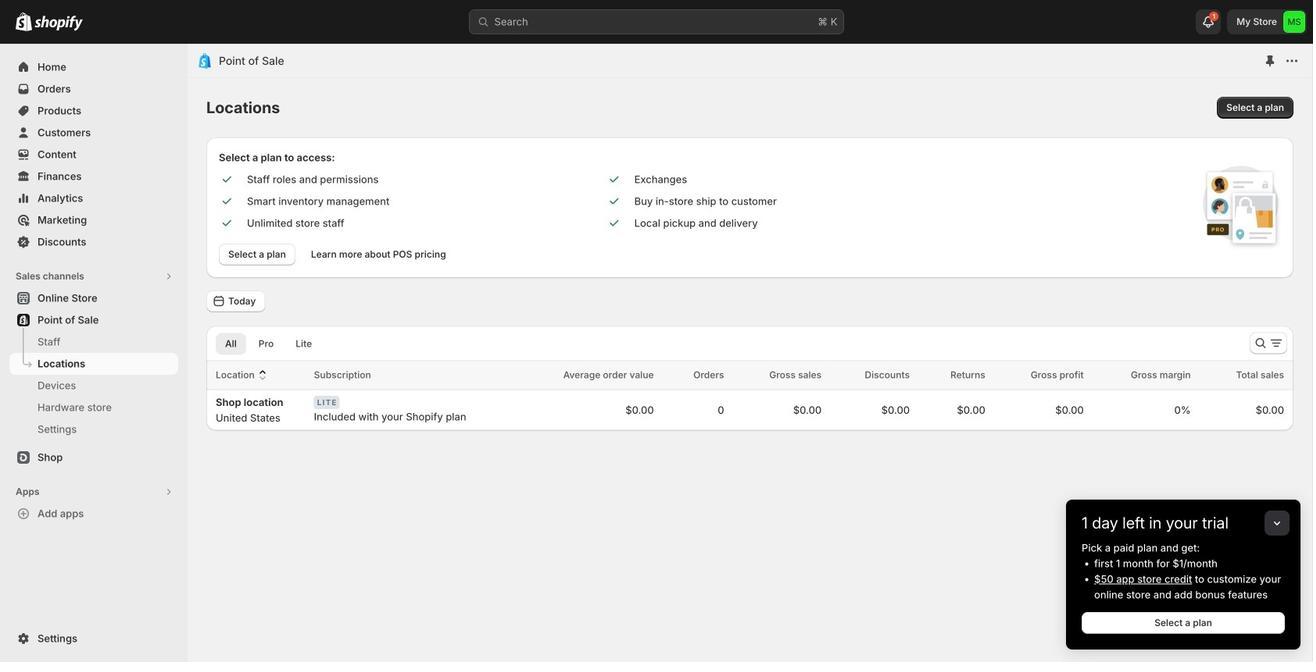 Task type: describe. For each thing, give the bounding box(es) containing it.
shopify image
[[34, 15, 83, 31]]

shopify image
[[16, 12, 32, 31]]

fullscreen dialog
[[188, 44, 1313, 663]]

icon for point of sale image
[[197, 53, 213, 69]]



Task type: vqa. For each thing, say whether or not it's contained in the screenshot.
the Search products text field
no



Task type: locate. For each thing, give the bounding box(es) containing it.
my store image
[[1284, 11, 1306, 33]]



